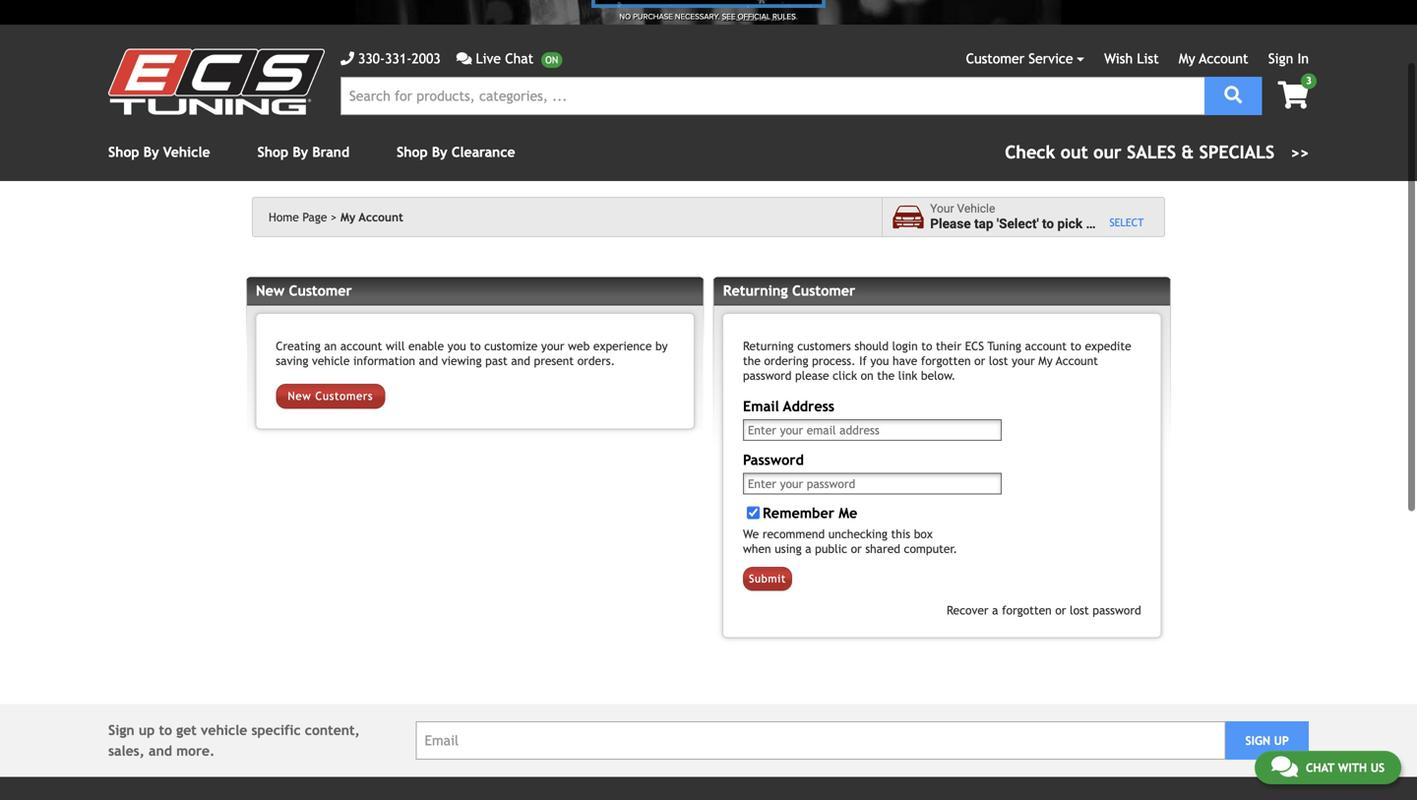 Task type: vqa. For each thing, say whether or not it's contained in the screenshot.
The 'Ecs Apparel' link
no



Task type: describe. For each thing, give the bounding box(es) containing it.
0 vertical spatial chat
[[505, 51, 534, 66]]

lost inside returning customers should login to their ecs tuning account to expedite the ordering process. if you have forgotten or lost your my account password please click on the link below.
[[989, 354, 1009, 368]]

sign in
[[1269, 51, 1309, 66]]

a for vehicle
[[1086, 216, 1094, 232]]

see official rules link
[[722, 11, 796, 23]]

Email Address email field
[[743, 420, 1002, 441]]

sign for sign up to get vehicle specific content, sales, and more.
[[108, 723, 135, 739]]

chat with us
[[1306, 761, 1385, 775]]

computer.
[[904, 542, 958, 556]]

customer service
[[966, 51, 1074, 66]]

by for brand
[[293, 144, 308, 160]]

address
[[783, 398, 835, 414]]

vehicle inside your vehicle please tap 'select' to pick a vehicle
[[1097, 216, 1140, 232]]

sign for sign up
[[1246, 734, 1271, 748]]

1 vertical spatial password
[[1093, 604, 1142, 617]]

to inside creating an account will enable you to customize your web experience by saving vehicle information and viewing past and present orders.
[[470, 339, 481, 353]]

us
[[1371, 761, 1385, 775]]

live chat link
[[457, 48, 562, 69]]

or inside returning customers should login to their ecs tuning account to expedite the ordering process. if you have forgotten or lost your my account password please click on the link below.
[[975, 354, 986, 368]]

see
[[722, 12, 736, 22]]

0 vertical spatial my
[[1179, 51, 1196, 66]]

get
[[176, 723, 197, 739]]

shop by clearance link
[[397, 144, 515, 160]]

shop by vehicle link
[[108, 144, 210, 160]]

remember me
[[763, 505, 858, 521]]

by for clearance
[[432, 144, 448, 160]]

we
[[743, 527, 759, 541]]

new for new customer
[[256, 283, 285, 299]]

1 vertical spatial lost
[[1070, 604, 1090, 617]]

1 vertical spatial my account
[[341, 210, 404, 224]]

to left "expedite"
[[1071, 339, 1082, 353]]

when
[[743, 542, 771, 556]]

on
[[861, 369, 874, 382]]

necessary.
[[675, 12, 720, 22]]

1 horizontal spatial forgotten
[[1002, 604, 1052, 617]]

if
[[860, 354, 867, 368]]

recover a forgotten or lost password
[[947, 604, 1142, 617]]

330-331-2003 link
[[341, 48, 441, 69]]

brand
[[312, 144, 350, 160]]

email
[[743, 398, 780, 414]]

ordering
[[764, 354, 809, 368]]

pick
[[1058, 216, 1083, 232]]

3
[[1307, 75, 1312, 86]]

customer inside dropdown button
[[966, 51, 1025, 66]]

shopping cart image
[[1278, 81, 1309, 109]]

sign up to get vehicle specific content, sales, and more.
[[108, 723, 360, 759]]

ecs
[[965, 339, 985, 353]]

forgotten inside returning customers should login to their ecs tuning account to expedite the ordering process. if you have forgotten or lost your my account password please click on the link below.
[[921, 354, 971, 368]]

home page link
[[269, 210, 337, 224]]

password
[[743, 452, 804, 468]]

customer service button
[[966, 48, 1085, 69]]

returning customer
[[723, 283, 856, 299]]

2003
[[412, 51, 441, 66]]

shop by clearance
[[397, 144, 515, 160]]

ecs tuning image
[[108, 49, 325, 115]]

shop by vehicle
[[108, 144, 210, 160]]

please
[[931, 216, 971, 232]]

tuning
[[988, 339, 1022, 353]]

chat with us link
[[1255, 751, 1402, 785]]

shop by brand
[[258, 144, 350, 160]]

remember
[[763, 505, 835, 521]]

sales & specials link
[[1006, 139, 1309, 165]]

clearance
[[452, 144, 515, 160]]

your inside returning customers should login to their ecs tuning account to expedite the ordering process. if you have forgotten or lost your my account password please click on the link below.
[[1012, 354, 1035, 368]]

public
[[815, 542, 848, 556]]

Password password field
[[743, 473, 1002, 495]]

orders.
[[578, 354, 615, 368]]

your inside creating an account will enable you to customize your web experience by saving vehicle information and viewing past and present orders.
[[541, 339, 565, 353]]

select link
[[1110, 216, 1144, 230]]

2 vertical spatial or
[[1056, 604, 1067, 617]]

my inside returning customers should login to their ecs tuning account to expedite the ordering process. if you have forgotten or lost your my account password please click on the link below.
[[1039, 354, 1053, 368]]

no
[[620, 12, 631, 22]]

.
[[796, 12, 798, 22]]

recover
[[947, 604, 989, 617]]

search image
[[1225, 86, 1243, 104]]

vehicle inside sign up to get vehicle specific content, sales, and more.
[[201, 723, 247, 739]]

link
[[899, 369, 918, 382]]

should
[[855, 339, 889, 353]]

returning for returning customer
[[723, 283, 788, 299]]

comments image
[[1272, 755, 1299, 779]]

specials
[[1200, 142, 1275, 162]]

click
[[833, 369, 858, 382]]

Search text field
[[341, 77, 1205, 115]]

0 vertical spatial account
[[1200, 51, 1249, 66]]

enable
[[409, 339, 444, 353]]

1 horizontal spatial the
[[877, 369, 895, 382]]

0 vertical spatial vehicle
[[163, 144, 210, 160]]

more.
[[176, 744, 215, 759]]

process.
[[812, 354, 856, 368]]

sign up button
[[1226, 722, 1309, 760]]

customize
[[485, 339, 538, 353]]

&
[[1182, 142, 1195, 162]]

in
[[1298, 51, 1309, 66]]



Task type: locate. For each thing, give the bounding box(es) containing it.
sales,
[[108, 744, 145, 759]]

shop for shop by clearance
[[397, 144, 428, 160]]

phone image
[[341, 52, 354, 65]]

1 vertical spatial chat
[[1306, 761, 1335, 775]]

1 horizontal spatial vehicle
[[957, 202, 996, 216]]

recommend
[[763, 527, 825, 541]]

to left the get at the left of page
[[159, 723, 172, 739]]

0 vertical spatial new
[[256, 283, 285, 299]]

0 horizontal spatial forgotten
[[921, 354, 971, 368]]

0 horizontal spatial the
[[743, 354, 761, 368]]

0 vertical spatial password
[[743, 369, 792, 382]]

0 vertical spatial returning
[[723, 283, 788, 299]]

a right recover
[[993, 604, 999, 617]]

sign left in at top
[[1269, 51, 1294, 66]]

ecs tuning 'spin to win' contest logo image
[[592, 0, 826, 8]]

2 vertical spatial vehicle
[[201, 723, 247, 739]]

1 horizontal spatial vehicle
[[312, 354, 350, 368]]

1 horizontal spatial customer
[[793, 283, 856, 299]]

returning
[[723, 283, 788, 299], [743, 339, 794, 353]]

and right sales,
[[149, 744, 172, 759]]

vehicle up more.
[[201, 723, 247, 739]]

account right tuning at the right of page
[[1025, 339, 1067, 353]]

a right pick
[[1086, 216, 1094, 232]]

or right recover
[[1056, 604, 1067, 617]]

shop for shop by brand
[[258, 144, 289, 160]]

to left their
[[922, 339, 933, 353]]

1 horizontal spatial my
[[1039, 354, 1053, 368]]

by
[[656, 339, 668, 353]]

0 vertical spatial the
[[743, 354, 761, 368]]

to inside your vehicle please tap 'select' to pick a vehicle
[[1043, 216, 1055, 232]]

saving
[[276, 354, 309, 368]]

your vehicle please tap 'select' to pick a vehicle
[[931, 202, 1140, 232]]

to up viewing
[[470, 339, 481, 353]]

me
[[839, 505, 858, 521]]

2 horizontal spatial a
[[1086, 216, 1094, 232]]

service
[[1029, 51, 1074, 66]]

0 vertical spatial a
[[1086, 216, 1094, 232]]

by left "clearance"
[[432, 144, 448, 160]]

0 vertical spatial forgotten
[[921, 354, 971, 368]]

0 vertical spatial or
[[975, 354, 986, 368]]

returning inside returning customers should login to their ecs tuning account to expedite the ordering process. if you have forgotten or lost your my account password please click on the link below.
[[743, 339, 794, 353]]

information
[[353, 354, 415, 368]]

account right page
[[359, 210, 404, 224]]

new for new customers
[[288, 390, 311, 403]]

and
[[419, 354, 438, 368], [511, 354, 531, 368], [149, 744, 172, 759]]

1 shop from the left
[[108, 144, 139, 160]]

this
[[892, 527, 911, 541]]

password inside returning customers should login to their ecs tuning account to expedite the ordering process. if you have forgotten or lost your my account password please click on the link below.
[[743, 369, 792, 382]]

chat
[[505, 51, 534, 66], [1306, 761, 1335, 775]]

chat left with
[[1306, 761, 1335, 775]]

vehicle right pick
[[1097, 216, 1140, 232]]

you
[[448, 339, 466, 353], [871, 354, 889, 368]]

account inside returning customers should login to their ecs tuning account to expedite the ordering process. if you have forgotten or lost your my account password please click on the link below.
[[1025, 339, 1067, 353]]

customer
[[966, 51, 1025, 66], [289, 283, 352, 299], [793, 283, 856, 299]]

tap
[[975, 216, 994, 232]]

have
[[893, 354, 918, 368]]

1 horizontal spatial a
[[993, 604, 999, 617]]

a inside your vehicle please tap 'select' to pick a vehicle
[[1086, 216, 1094, 232]]

below.
[[921, 369, 956, 382]]

wish list
[[1105, 51, 1159, 66]]

wish list link
[[1105, 51, 1159, 66]]

0 horizontal spatial you
[[448, 339, 466, 353]]

account
[[1200, 51, 1249, 66], [359, 210, 404, 224], [1056, 354, 1099, 368]]

0 horizontal spatial or
[[851, 542, 862, 556]]

my account link
[[1179, 51, 1249, 66]]

their
[[936, 339, 962, 353]]

rules
[[773, 12, 796, 22]]

returning for returning customers should login to their ecs tuning account to expedite the ordering process. if you have forgotten or lost your my account password please click on the link below.
[[743, 339, 794, 353]]

2 horizontal spatial customer
[[966, 51, 1025, 66]]

0 horizontal spatial up
[[139, 723, 155, 739]]

select
[[1110, 216, 1144, 229]]

no purchase necessary. see official rules .
[[620, 12, 798, 22]]

None submit
[[743, 567, 793, 591]]

web
[[568, 339, 590, 353]]

account inside returning customers should login to their ecs tuning account to expedite the ordering process. if you have forgotten or lost your my account password please click on the link below.
[[1056, 354, 1099, 368]]

my account right page
[[341, 210, 404, 224]]

you up viewing
[[448, 339, 466, 353]]

box
[[914, 527, 933, 541]]

email address
[[743, 398, 835, 414]]

creating an account will enable you to customize your web experience by saving vehicle information and viewing past and present orders.
[[276, 339, 668, 368]]

1 horizontal spatial password
[[1093, 604, 1142, 617]]

3 by from the left
[[432, 144, 448, 160]]

1 horizontal spatial new
[[288, 390, 311, 403]]

0 horizontal spatial a
[[806, 542, 812, 556]]

your up present
[[541, 339, 565, 353]]

forgotten right recover
[[1002, 604, 1052, 617]]

returning customers should login to their ecs tuning account to expedite the ordering process. if you have forgotten or lost your my account password please click on the link below.
[[743, 339, 1132, 382]]

you right if
[[871, 354, 889, 368]]

2 by from the left
[[293, 144, 308, 160]]

1 horizontal spatial by
[[293, 144, 308, 160]]

up up comments icon
[[1275, 734, 1290, 748]]

0 horizontal spatial and
[[149, 744, 172, 759]]

experience
[[594, 339, 652, 353]]

new customer
[[256, 283, 352, 299]]

present
[[534, 354, 574, 368]]

up for sign up
[[1275, 734, 1290, 748]]

you inside returning customers should login to their ecs tuning account to expedite the ordering process. if you have forgotten or lost your my account password please click on the link below.
[[871, 354, 889, 368]]

vehicle down the an
[[312, 354, 350, 368]]

1 horizontal spatial lost
[[1070, 604, 1090, 617]]

you inside creating an account will enable you to customize your web experience by saving vehicle information and viewing past and present orders.
[[448, 339, 466, 353]]

login
[[893, 339, 918, 353]]

customers
[[315, 390, 373, 403]]

specific
[[252, 723, 301, 739]]

expedite
[[1085, 339, 1132, 353]]

live chat
[[476, 51, 534, 66]]

your down tuning at the right of page
[[1012, 354, 1035, 368]]

by down ecs tuning image
[[143, 144, 159, 160]]

the
[[743, 354, 761, 368], [877, 369, 895, 382]]

Remember Me checkbox
[[747, 507, 760, 519]]

1 vertical spatial new
[[288, 390, 311, 403]]

customer for new customer
[[289, 283, 352, 299]]

1 horizontal spatial up
[[1275, 734, 1290, 748]]

or down ecs
[[975, 354, 986, 368]]

330-
[[358, 51, 385, 66]]

to left pick
[[1043, 216, 1055, 232]]

0 horizontal spatial account
[[341, 339, 382, 353]]

forgotten down their
[[921, 354, 971, 368]]

new
[[256, 283, 285, 299], [288, 390, 311, 403]]

sales
[[1127, 142, 1177, 162]]

1 vertical spatial vehicle
[[957, 202, 996, 216]]

0 horizontal spatial by
[[143, 144, 159, 160]]

0 vertical spatial my account
[[1179, 51, 1249, 66]]

creating
[[276, 339, 321, 353]]

1 vertical spatial my
[[341, 210, 356, 224]]

shop by brand link
[[258, 144, 350, 160]]

sign
[[1269, 51, 1294, 66], [108, 723, 135, 739], [1246, 734, 1271, 748]]

1 vertical spatial a
[[806, 542, 812, 556]]

viewing
[[442, 354, 482, 368]]

comments image
[[457, 52, 472, 65]]

up up sales,
[[139, 723, 155, 739]]

to inside sign up to get vehicle specific content, sales, and more.
[[159, 723, 172, 739]]

new down saving
[[288, 390, 311, 403]]

my account up search icon
[[1179, 51, 1249, 66]]

0 vertical spatial lost
[[989, 354, 1009, 368]]

a inside we recommend unchecking this box when using a public or shared computer.
[[806, 542, 812, 556]]

0 vertical spatial your
[[541, 339, 565, 353]]

account up information
[[341, 339, 382, 353]]

account down "expedite"
[[1056, 354, 1099, 368]]

1 vertical spatial account
[[359, 210, 404, 224]]

new customers
[[288, 390, 373, 403]]

2 horizontal spatial vehicle
[[1097, 216, 1140, 232]]

using
[[775, 542, 802, 556]]

customer left service
[[966, 51, 1025, 66]]

with
[[1339, 761, 1368, 775]]

1 vertical spatial forgotten
[[1002, 604, 1052, 617]]

customer for returning customer
[[793, 283, 856, 299]]

sign for sign in
[[1269, 51, 1294, 66]]

1 vertical spatial vehicle
[[312, 354, 350, 368]]

0 vertical spatial you
[[448, 339, 466, 353]]

1 vertical spatial you
[[871, 354, 889, 368]]

2 horizontal spatial or
[[1056, 604, 1067, 617]]

we recommend unchecking this box when using a public or shared computer.
[[743, 527, 958, 556]]

or inside we recommend unchecking this box when using a public or shared computer.
[[851, 542, 862, 556]]

up for sign up to get vehicle specific content, sales, and more.
[[139, 723, 155, 739]]

up inside sign up to get vehicle specific content, sales, and more.
[[139, 723, 155, 739]]

content,
[[305, 723, 360, 739]]

list
[[1137, 51, 1159, 66]]

past
[[486, 354, 508, 368]]

official
[[738, 12, 771, 22]]

0 horizontal spatial customer
[[289, 283, 352, 299]]

1 horizontal spatial your
[[1012, 354, 1035, 368]]

0 vertical spatial vehicle
[[1097, 216, 1140, 232]]

your
[[931, 202, 955, 216]]

shared
[[866, 542, 901, 556]]

forgotten
[[921, 354, 971, 368], [1002, 604, 1052, 617]]

or
[[975, 354, 986, 368], [851, 542, 862, 556], [1056, 604, 1067, 617]]

vehicle up tap
[[957, 202, 996, 216]]

1 vertical spatial returning
[[743, 339, 794, 353]]

customer up customers
[[793, 283, 856, 299]]

sign up sales,
[[108, 723, 135, 739]]

2 vertical spatial account
[[1056, 354, 1099, 368]]

2 vertical spatial my
[[1039, 354, 1053, 368]]

1 horizontal spatial or
[[975, 354, 986, 368]]

sign in link
[[1269, 51, 1309, 66]]

up
[[139, 723, 155, 739], [1275, 734, 1290, 748]]

sign inside sign up to get vehicle specific content, sales, and more.
[[108, 723, 135, 739]]

0 horizontal spatial vehicle
[[201, 723, 247, 739]]

2 shop from the left
[[258, 144, 289, 160]]

Email email field
[[416, 722, 1226, 760]]

0 horizontal spatial account
[[359, 210, 404, 224]]

my
[[1179, 51, 1196, 66], [341, 210, 356, 224], [1039, 354, 1053, 368]]

1 horizontal spatial and
[[419, 354, 438, 368]]

0 horizontal spatial lost
[[989, 354, 1009, 368]]

0 horizontal spatial shop
[[108, 144, 139, 160]]

by left brand
[[293, 144, 308, 160]]

an
[[324, 339, 337, 353]]

2 horizontal spatial account
[[1200, 51, 1249, 66]]

1 horizontal spatial you
[[871, 354, 889, 368]]

'select'
[[997, 216, 1039, 232]]

vehicle down ecs tuning image
[[163, 144, 210, 160]]

by for vehicle
[[143, 144, 159, 160]]

home page
[[269, 210, 327, 224]]

a for public
[[806, 542, 812, 556]]

unchecking
[[829, 527, 888, 541]]

vehicle inside creating an account will enable you to customize your web experience by saving vehicle information and viewing past and present orders.
[[312, 354, 350, 368]]

1 horizontal spatial shop
[[258, 144, 289, 160]]

0 horizontal spatial new
[[256, 283, 285, 299]]

customers
[[798, 339, 851, 353]]

shop for shop by vehicle
[[108, 144, 139, 160]]

1 horizontal spatial account
[[1056, 354, 1099, 368]]

home
[[269, 210, 299, 224]]

1 horizontal spatial chat
[[1306, 761, 1335, 775]]

wish
[[1105, 51, 1133, 66]]

to
[[1043, 216, 1055, 232], [470, 339, 481, 353], [922, 339, 933, 353], [1071, 339, 1082, 353], [159, 723, 172, 739]]

2 vertical spatial a
[[993, 604, 999, 617]]

1 horizontal spatial my account
[[1179, 51, 1249, 66]]

0 horizontal spatial my account
[[341, 210, 404, 224]]

1 vertical spatial or
[[851, 542, 862, 556]]

0 horizontal spatial password
[[743, 369, 792, 382]]

purchase
[[633, 12, 673, 22]]

sign inside button
[[1246, 734, 1271, 748]]

the right on
[[877, 369, 895, 382]]

2 horizontal spatial by
[[432, 144, 448, 160]]

2 horizontal spatial and
[[511, 354, 531, 368]]

1 horizontal spatial account
[[1025, 339, 1067, 353]]

account inside creating an account will enable you to customize your web experience by saving vehicle information and viewing past and present orders.
[[341, 339, 382, 353]]

2 horizontal spatial shop
[[397, 144, 428, 160]]

customer up the an
[[289, 283, 352, 299]]

0 horizontal spatial your
[[541, 339, 565, 353]]

0 horizontal spatial vehicle
[[163, 144, 210, 160]]

up inside button
[[1275, 734, 1290, 748]]

0 horizontal spatial chat
[[505, 51, 534, 66]]

a right 'using'
[[806, 542, 812, 556]]

chat right the live
[[505, 51, 534, 66]]

2 account from the left
[[1025, 339, 1067, 353]]

0 horizontal spatial my
[[341, 210, 356, 224]]

sales & specials
[[1127, 142, 1275, 162]]

1 by from the left
[[143, 144, 159, 160]]

or down unchecking
[[851, 542, 862, 556]]

1 account from the left
[[341, 339, 382, 353]]

3 shop from the left
[[397, 144, 428, 160]]

3 link
[[1263, 73, 1317, 111]]

and down customize
[[511, 354, 531, 368]]

account up search icon
[[1200, 51, 1249, 66]]

sign up chat with us link
[[1246, 734, 1271, 748]]

2 horizontal spatial my
[[1179, 51, 1196, 66]]

live
[[476, 51, 501, 66]]

and inside sign up to get vehicle specific content, sales, and more.
[[149, 744, 172, 759]]

vehicle
[[1097, 216, 1140, 232], [312, 354, 350, 368], [201, 723, 247, 739]]

vehicle inside your vehicle please tap 'select' to pick a vehicle
[[957, 202, 996, 216]]

1 vertical spatial the
[[877, 369, 895, 382]]

1 vertical spatial your
[[1012, 354, 1035, 368]]

a
[[1086, 216, 1094, 232], [806, 542, 812, 556], [993, 604, 999, 617]]

and down 'enable'
[[419, 354, 438, 368]]

new up creating
[[256, 283, 285, 299]]

the left ordering at the right top of page
[[743, 354, 761, 368]]



